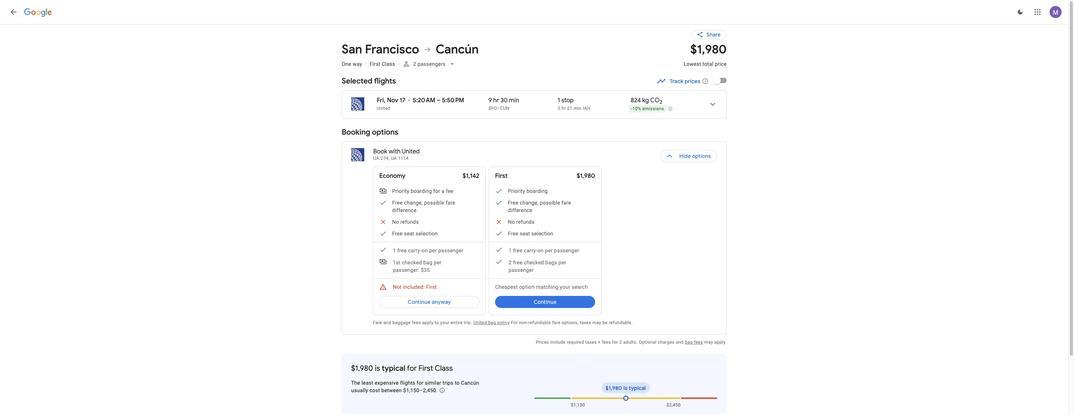 Task type: locate. For each thing, give the bounding box(es) containing it.
1 vertical spatial options
[[693, 153, 711, 160]]

Arrival time: 5:50 PM. text field
[[442, 97, 465, 104]]

passenger for $1,980
[[554, 248, 580, 254]]

bag up the $35
[[424, 260, 433, 266]]

2 passengers
[[413, 61, 446, 67]]

2 vertical spatial united
[[474, 320, 487, 325]]

1 1 free carry-on per passenger from the left
[[393, 248, 464, 254]]

passenger inside '2 free checked bags per passenger'
[[509, 267, 534, 273]]

1 horizontal spatial flights
[[400, 380, 416, 386]]

2 priority from the left
[[508, 188, 526, 194]]

1 horizontal spatial to
[[455, 380, 460, 386]]

hr right 9
[[494, 97, 499, 104]]

0 horizontal spatial flights
[[374, 76, 396, 86]]

class up trips
[[435, 364, 453, 373]]

passenger
[[439, 248, 464, 254], [554, 248, 580, 254], [509, 267, 534, 273]]

free seat selection for first
[[508, 231, 554, 237]]

first
[[370, 61, 381, 67], [496, 172, 508, 180], [426, 284, 437, 290], [419, 364, 433, 373]]

hr
[[494, 97, 499, 104], [562, 106, 566, 111]]

change, down priority boarding for a fee
[[404, 200, 423, 206]]

flights
[[374, 76, 396, 86], [400, 380, 416, 386]]

possible down priority boarding
[[540, 200, 561, 206]]

first up similar
[[419, 364, 433, 373]]

no refunds for economy
[[392, 219, 419, 225]]

cheapest
[[496, 284, 518, 290]]

for left the a
[[434, 188, 441, 194]]

the
[[351, 380, 360, 386]]

$1,980
[[691, 42, 727, 57], [577, 172, 596, 180], [351, 364, 373, 373], [606, 385, 623, 392]]

 image
[[365, 61, 367, 67]]

adults.
[[624, 340, 638, 345]]

0 horizontal spatial to
[[435, 320, 439, 325]]

fare
[[446, 200, 456, 206], [562, 200, 571, 206], [553, 320, 561, 325]]

hr inside 1 stop 3 hr 21 min iah
[[562, 106, 566, 111]]

1 horizontal spatial ua
[[391, 156, 397, 161]]

checked left bags
[[524, 260, 544, 266]]

1 horizontal spatial refunds
[[517, 219, 535, 225]]

0 horizontal spatial free change, possible fare difference
[[392, 200, 456, 213]]

and right 'charges'
[[676, 340, 684, 345]]

carry- up '2 free checked bags per passenger'
[[524, 248, 538, 254]]

no for first
[[508, 219, 515, 225]]

prices include required taxes + fees for 2 adults. optional charges and bag fees may apply.
[[536, 340, 727, 345]]

0 horizontal spatial difference
[[392, 207, 417, 213]]

1 free carry-on per passenger up first checked bag costs 35 us dollars per passenger element
[[393, 248, 464, 254]]

+
[[598, 340, 601, 345]]

continue for continue anyway
[[408, 299, 431, 306]]

1980 us dollars element
[[691, 42, 727, 57]]

per inside the 1st checked bag per passenger:
[[434, 260, 442, 266]]

united
[[377, 106, 391, 111], [402, 148, 420, 155], [474, 320, 487, 325]]

21
[[568, 106, 573, 111]]

0 horizontal spatial selection
[[416, 231, 438, 237]]

1 selection from the left
[[416, 231, 438, 237]]

no for economy
[[392, 219, 399, 225]]

1 vertical spatial is
[[624, 385, 628, 392]]

fri,
[[377, 97, 386, 104]]

per up first checked bag costs 35 us dollars per passenger element
[[429, 248, 437, 254]]

1 horizontal spatial –
[[497, 106, 501, 111]]

0 horizontal spatial change,
[[404, 200, 423, 206]]

trips
[[443, 380, 454, 386]]

0 vertical spatial hr
[[494, 97, 499, 104]]

free seat selection up the 1st checked bag per passenger: on the left bottom
[[392, 231, 438, 237]]

1 possible from the left
[[424, 200, 445, 206]]

difference down priority boarding for a fee
[[392, 207, 417, 213]]

-
[[632, 106, 633, 111]]

1 horizontal spatial united
[[402, 148, 420, 155]]

selected flights
[[342, 76, 396, 86]]

difference for economy
[[392, 207, 417, 213]]

continue for continue
[[534, 299, 557, 306]]

free change, possible fare difference for economy
[[392, 200, 456, 213]]

1 difference from the left
[[392, 207, 417, 213]]

change,
[[404, 200, 423, 206], [520, 200, 539, 206]]

2 boarding from the left
[[527, 188, 548, 194]]

1 free carry-on per passenger for economy
[[393, 248, 464, 254]]

seat up '2 free checked bags per passenger'
[[520, 231, 531, 237]]

options inside dropdown button
[[693, 153, 711, 160]]

min right 30
[[509, 97, 520, 104]]

2 left adults.
[[620, 340, 622, 345]]

1 refunds from the left
[[401, 219, 419, 225]]

carry- up the 1st checked bag per passenger: on the left bottom
[[408, 248, 422, 254]]

0 horizontal spatial min
[[509, 97, 520, 104]]

0 vertical spatial bag
[[424, 260, 433, 266]]

selection for first
[[532, 231, 554, 237]]

free change, possible fare difference down priority boarding
[[508, 200, 571, 213]]

2 horizontal spatial united
[[474, 320, 487, 325]]

2 horizontal spatial bag
[[685, 340, 693, 345]]

0 horizontal spatial bag
[[424, 260, 433, 266]]

1 horizontal spatial class
[[435, 364, 453, 373]]

1 horizontal spatial 1
[[509, 248, 512, 254]]

and
[[384, 320, 392, 325], [676, 340, 684, 345]]

no refunds down priority boarding for a fee
[[392, 219, 419, 225]]

flights up "$1,150–2,450."
[[400, 380, 416, 386]]

2 checked from the left
[[524, 260, 544, 266]]

expensive
[[375, 380, 399, 386]]

2 up 'cheapest'
[[509, 260, 512, 266]]

book with united ua 274, ua 1114
[[374, 148, 420, 161]]

matching
[[536, 284, 559, 290]]

to inside the least expensive flights for similar trips to cancún usually cost between $1,150–2,450.
[[455, 380, 460, 386]]

1 vertical spatial hr
[[562, 106, 566, 111]]

may left be
[[593, 320, 602, 325]]

free seat selection up '2 free checked bags per passenger'
[[508, 231, 554, 237]]

free up '2 free checked bags per passenger'
[[513, 248, 523, 254]]

free change, possible fare difference for first
[[508, 200, 571, 213]]

free for economy
[[398, 248, 407, 254]]

0 horizontal spatial priority
[[392, 188, 410, 194]]

ua
[[374, 156, 380, 161], [391, 156, 397, 161]]

co
[[651, 97, 660, 104]]

united up 1114
[[402, 148, 420, 155]]

1 horizontal spatial selection
[[532, 231, 554, 237]]

1 checked from the left
[[402, 260, 422, 266]]

0 horizontal spatial class
[[382, 61, 395, 67]]

0 horizontal spatial boarding
[[411, 188, 432, 194]]

selection for economy
[[416, 231, 438, 237]]

1 horizontal spatial possible
[[540, 200, 561, 206]]

1 horizontal spatial is
[[624, 385, 628, 392]]

trip.
[[464, 320, 473, 325]]

selection up bags
[[532, 231, 554, 237]]

hide options
[[680, 153, 711, 160]]

2 refunds from the left
[[517, 219, 535, 225]]

usually
[[351, 388, 368, 394]]

2 no refunds from the left
[[508, 219, 535, 225]]

is
[[375, 364, 380, 373], [624, 385, 628, 392]]

your left entire
[[441, 320, 450, 325]]

1 horizontal spatial may
[[705, 340, 714, 345]]

0 horizontal spatial on
[[422, 248, 428, 254]]

priority for first
[[508, 188, 526, 194]]

1 horizontal spatial passenger
[[509, 267, 534, 273]]

2 up the "emissions"
[[660, 99, 663, 105]]

free seat selection
[[392, 231, 438, 237], [508, 231, 554, 237]]

your
[[560, 284, 571, 290], [441, 320, 450, 325]]

flights down first class
[[374, 76, 396, 86]]

checked up passenger:
[[402, 260, 422, 266]]

to right trips
[[455, 380, 460, 386]]

none text field inside main content
[[684, 42, 727, 74]]

ua down book
[[374, 156, 380, 161]]

fare for $1,142
[[446, 200, 456, 206]]

1 horizontal spatial carry-
[[524, 248, 538, 254]]

$1,980 inside $1,980 lowest total price
[[691, 42, 727, 57]]

on for economy
[[422, 248, 428, 254]]

0 vertical spatial class
[[382, 61, 395, 67]]

0 horizontal spatial carry-
[[408, 248, 422, 254]]

seat up the 1st checked bag per passenger: on the left bottom
[[404, 231, 415, 237]]

1 change, from the left
[[404, 200, 423, 206]]

2 horizontal spatial fare
[[562, 200, 571, 206]]

0 horizontal spatial 1
[[393, 248, 396, 254]]

1 vertical spatial min
[[574, 106, 582, 111]]

2 difference from the left
[[508, 207, 533, 213]]

5:50 pm
[[442, 97, 465, 104]]

0 horizontal spatial ua
[[374, 156, 380, 161]]

no refunds
[[392, 219, 419, 225], [508, 219, 535, 225]]

fees
[[412, 320, 421, 325], [602, 340, 611, 345], [694, 340, 704, 345]]

cancún right trips
[[461, 380, 480, 386]]

1 horizontal spatial 1 free carry-on per passenger
[[509, 248, 580, 254]]

0 horizontal spatial free seat selection
[[392, 231, 438, 237]]

3
[[558, 106, 561, 111]]

1 free seat selection from the left
[[392, 231, 438, 237]]

passenger up option
[[509, 267, 534, 273]]

0 horizontal spatial no refunds
[[392, 219, 419, 225]]

1 horizontal spatial min
[[574, 106, 582, 111]]

hr right 3
[[562, 106, 566, 111]]

free up option
[[513, 260, 523, 266]]

2 seat from the left
[[520, 231, 531, 237]]

1 horizontal spatial free seat selection
[[508, 231, 554, 237]]

may left apply.
[[705, 340, 714, 345]]

0 horizontal spatial typical
[[382, 364, 406, 373]]

boarding for first
[[527, 188, 548, 194]]

0 horizontal spatial no
[[392, 219, 399, 225]]

2 inside popup button
[[413, 61, 416, 67]]

typical for $1,980 is typical
[[629, 385, 646, 392]]

taxes left +
[[586, 340, 597, 345]]

is for $1,980 is typical
[[624, 385, 628, 392]]

on up '2 free checked bags per passenger'
[[538, 248, 544, 254]]

2 possible from the left
[[540, 200, 561, 206]]

and right fare
[[384, 320, 392, 325]]

2 free change, possible fare difference from the left
[[508, 200, 571, 213]]

per right bags
[[559, 260, 567, 266]]

1 free change, possible fare difference from the left
[[392, 200, 456, 213]]

no refunds down priority boarding
[[508, 219, 535, 225]]

0 vertical spatial typical
[[382, 364, 406, 373]]

$1,980 for $1,980 is typical for first class
[[351, 364, 373, 373]]

2 left passengers
[[413, 61, 416, 67]]

selection
[[416, 231, 438, 237], [532, 231, 554, 237]]

2 selection from the left
[[532, 231, 554, 237]]

for
[[434, 188, 441, 194], [613, 340, 619, 345], [407, 364, 417, 373], [417, 380, 424, 386]]

0 horizontal spatial continue
[[408, 299, 431, 306]]

priority
[[392, 188, 410, 194], [508, 188, 526, 194]]

lowest
[[684, 61, 702, 67]]

options
[[372, 128, 399, 137], [693, 153, 711, 160]]

0 vertical spatial is
[[375, 364, 380, 373]]

0 horizontal spatial may
[[593, 320, 602, 325]]

0 horizontal spatial passenger
[[439, 248, 464, 254]]

1 priority from the left
[[392, 188, 410, 194]]

0 vertical spatial united
[[377, 106, 391, 111]]

1 continue from the left
[[408, 299, 431, 306]]

bag
[[424, 260, 433, 266], [489, 320, 496, 325], [685, 340, 693, 345]]

sfo
[[489, 106, 497, 111]]

1 up 1st
[[393, 248, 396, 254]]

for up "$1,150–2,450."
[[417, 380, 424, 386]]

1 horizontal spatial checked
[[524, 260, 544, 266]]

continue down matching
[[534, 299, 557, 306]]

None text field
[[684, 42, 727, 74]]

0 horizontal spatial 1 free carry-on per passenger
[[393, 248, 464, 254]]

0 horizontal spatial possible
[[424, 200, 445, 206]]

to right "apply"
[[435, 320, 439, 325]]

free change, possible fare difference down priority boarding for a fee
[[392, 200, 456, 213]]

1 horizontal spatial and
[[676, 340, 684, 345]]

free up 1st
[[398, 248, 407, 254]]

passenger up first checked bag costs 35 us dollars per passenger element
[[439, 248, 464, 254]]

possible for $1,980
[[540, 200, 561, 206]]

priority for economy
[[392, 188, 410, 194]]

possible down the a
[[424, 200, 445, 206]]

min right the 21
[[574, 106, 582, 111]]

optional
[[639, 340, 657, 345]]

on up first checked bag costs 35 us dollars per passenger element
[[422, 248, 428, 254]]

1 horizontal spatial fees
[[602, 340, 611, 345]]

1 no refunds from the left
[[392, 219, 419, 225]]

2 horizontal spatial passenger
[[554, 248, 580, 254]]

united right trip.
[[474, 320, 487, 325]]

$1,980 is typical
[[606, 385, 646, 392]]

checked
[[402, 260, 422, 266], [524, 260, 544, 266]]

your left search
[[560, 284, 571, 290]]

2 change, from the left
[[520, 200, 539, 206]]

1 vertical spatial your
[[441, 320, 450, 325]]

1 seat from the left
[[404, 231, 415, 237]]

1 vertical spatial cancún
[[461, 380, 480, 386]]

not
[[393, 284, 402, 290]]

fee
[[446, 188, 454, 194]]

no
[[392, 219, 399, 225], [508, 219, 515, 225]]

1
[[558, 97, 561, 104], [393, 248, 396, 254], [509, 248, 512, 254]]

0 horizontal spatial and
[[384, 320, 392, 325]]

2 free seat selection from the left
[[508, 231, 554, 237]]

checked inside the 1st checked bag per passenger:
[[402, 260, 422, 266]]

2 carry- from the left
[[524, 248, 538, 254]]

0 vertical spatial min
[[509, 97, 520, 104]]

include
[[551, 340, 566, 345]]

1 horizontal spatial hr
[[562, 106, 566, 111]]

options up book
[[372, 128, 399, 137]]

1 vertical spatial typical
[[629, 385, 646, 392]]

1 free carry-on per passenger for first
[[509, 248, 580, 254]]

difference down priority boarding
[[508, 207, 533, 213]]

taxes right the options,
[[580, 320, 592, 325]]

1 horizontal spatial difference
[[508, 207, 533, 213]]

1 vertical spatial united
[[402, 148, 420, 155]]

main content
[[342, 24, 808, 414]]

be
[[603, 320, 608, 325]]

bag right 'charges'
[[685, 340, 693, 345]]

united down fri,
[[377, 106, 391, 111]]

1st
[[393, 260, 401, 266]]

1 horizontal spatial no
[[508, 219, 515, 225]]

1 no from the left
[[392, 219, 399, 225]]

class down the francisco
[[382, 61, 395, 67]]

options for booking options
[[372, 128, 399, 137]]

1 on from the left
[[422, 248, 428, 254]]

bag fees button
[[685, 340, 704, 345]]

1 vertical spatial flights
[[400, 380, 416, 386]]

refunds down priority boarding
[[517, 219, 535, 225]]

0 vertical spatial taxes
[[580, 320, 592, 325]]

continue anyway button
[[380, 293, 480, 311]]

fare for $1,980
[[562, 200, 571, 206]]

bag left 'policy'
[[489, 320, 496, 325]]

fees left apply.
[[694, 340, 704, 345]]

2 1 free carry-on per passenger from the left
[[509, 248, 580, 254]]

fees left "apply"
[[412, 320, 421, 325]]

to
[[435, 320, 439, 325], [455, 380, 460, 386]]

2 continue from the left
[[534, 299, 557, 306]]

1 horizontal spatial your
[[560, 284, 571, 290]]

1 inside 1 stop 3 hr 21 min iah
[[558, 97, 561, 104]]

1 up 3
[[558, 97, 561, 104]]

0 horizontal spatial seat
[[404, 231, 415, 237]]

1 horizontal spatial options
[[693, 153, 711, 160]]

30
[[501, 97, 508, 104]]

per up not included: first
[[434, 260, 442, 266]]

learn more about tracked prices image
[[702, 78, 709, 85]]

passenger up bags
[[554, 248, 580, 254]]

refunds
[[401, 219, 419, 225], [517, 219, 535, 225]]

0 horizontal spatial fare
[[446, 200, 456, 206]]

0 vertical spatial and
[[384, 320, 392, 325]]

1 horizontal spatial priority
[[508, 188, 526, 194]]

1 horizontal spatial typical
[[629, 385, 646, 392]]

change, down priority boarding
[[520, 200, 539, 206]]

carry- for economy
[[408, 248, 422, 254]]

ua down with
[[391, 156, 397, 161]]

san francisco
[[342, 42, 420, 57]]

1 free carry-on per passenger
[[393, 248, 464, 254], [509, 248, 580, 254]]

1 vertical spatial to
[[455, 380, 460, 386]]

departing flight on friday, november 17. leaves san francisco international airport at 5:20 am on friday, november 17 and arrives at cancun international airport at 5:50 pm on friday, november 17. element
[[377, 97, 465, 104]]

0 vertical spatial –
[[437, 97, 441, 104]]

fees right +
[[602, 340, 611, 345]]

change, for first
[[520, 200, 539, 206]]

2 on from the left
[[538, 248, 544, 254]]

2 no from the left
[[508, 219, 515, 225]]

2 horizontal spatial fees
[[694, 340, 704, 345]]

cancún up passengers
[[436, 42, 479, 57]]

options for hide options
[[693, 153, 711, 160]]

continue down not included: first
[[408, 299, 431, 306]]

one
[[342, 61, 352, 67]]

priority boarding for a fee
[[392, 188, 454, 194]]

1 vertical spatial –
[[497, 106, 501, 111]]

none text field containing $1,980
[[684, 42, 727, 74]]

1 for first
[[509, 248, 512, 254]]

1 horizontal spatial free change, possible fare difference
[[508, 200, 571, 213]]

share button
[[693, 30, 727, 39]]

on for first
[[538, 248, 544, 254]]

5:20 am – 5:50 pm
[[413, 97, 465, 104]]

priority boarding
[[508, 188, 548, 194]]

1 carry- from the left
[[408, 248, 422, 254]]

0 vertical spatial to
[[435, 320, 439, 325]]

go back image
[[9, 8, 18, 17]]

0 horizontal spatial checked
[[402, 260, 422, 266]]

0 horizontal spatial refunds
[[401, 219, 419, 225]]

selection up first checked bag costs 35 us dollars per passenger element
[[416, 231, 438, 237]]

1 boarding from the left
[[411, 188, 432, 194]]

refunds for first
[[517, 219, 535, 225]]

refunds down priority boarding for a fee
[[401, 219, 419, 225]]

2 vertical spatial bag
[[685, 340, 693, 345]]

1 up '2 free checked bags per passenger'
[[509, 248, 512, 254]]

1 horizontal spatial boarding
[[527, 188, 548, 194]]

1 for economy
[[393, 248, 396, 254]]

San Francisco to Cancún text field
[[342, 42, 675, 57]]

10%
[[633, 106, 642, 111]]

free seat selection for economy
[[392, 231, 438, 237]]

hide options button
[[661, 147, 718, 165]]

0 vertical spatial options
[[372, 128, 399, 137]]

options right hide
[[693, 153, 711, 160]]

baggage
[[393, 320, 411, 325]]

1 free carry-on per passenger up bags
[[509, 248, 580, 254]]

0 horizontal spatial is
[[375, 364, 380, 373]]

carry-
[[408, 248, 422, 254], [524, 248, 538, 254]]



Task type: describe. For each thing, give the bounding box(es) containing it.
for inside the least expensive flights for similar trips to cancún usually cost between $1,150–2,450.
[[417, 380, 424, 386]]

non-
[[520, 320, 529, 325]]

booking options
[[342, 128, 399, 137]]

free inside '2 free checked bags per passenger'
[[513, 260, 523, 266]]

2 free checked bags per passenger
[[509, 260, 567, 273]]

per up bags
[[545, 248, 553, 254]]

2 ua from the left
[[391, 156, 397, 161]]

2 inside the '824 kg co 2'
[[660, 99, 663, 105]]

1 vertical spatial and
[[676, 340, 684, 345]]

$2,450
[[667, 403, 681, 408]]

2 inside '2 free checked bags per passenger'
[[509, 260, 512, 266]]

loading results progress bar
[[0, 24, 1069, 26]]

per inside '2 free checked bags per passenger'
[[559, 260, 567, 266]]

1 vertical spatial class
[[435, 364, 453, 373]]

san
[[342, 42, 362, 57]]

first checked bag costs 35 us dollars per passenger element
[[380, 258, 468, 274]]

charges
[[658, 340, 675, 345]]

possible for $1,142
[[424, 200, 445, 206]]

$1,980 lowest total price
[[684, 42, 727, 67]]

emissions
[[643, 106, 665, 111]]

bags
[[546, 260, 558, 266]]

no refunds for first
[[508, 219, 535, 225]]

824
[[631, 97, 641, 104]]

1 stop flight. element
[[558, 97, 574, 105]]

fri, nov 17
[[377, 97, 406, 104]]

booking
[[342, 128, 371, 137]]

flight details. departing flight on friday, november 17. leaves san francisco international airport at 5:20 am on friday, november 17 and arrives at cancun international airport at 5:50 pm on friday, november 17. image
[[704, 95, 722, 113]]

track
[[670, 78, 684, 85]]

17
[[400, 97, 406, 104]]

9
[[489, 97, 492, 104]]

first right $1,142
[[496, 172, 508, 180]]

options,
[[562, 320, 579, 325]]

book
[[374, 148, 388, 155]]

$35
[[421, 267, 430, 273]]

$1,150
[[571, 403, 586, 408]]

a
[[442, 188, 445, 194]]

least
[[362, 380, 374, 386]]

option
[[520, 284, 535, 290]]

$1,980 for $1,980 lowest total price
[[691, 42, 727, 57]]

francisco
[[365, 42, 420, 57]]

not included: first
[[393, 284, 437, 290]]

1 stop 3 hr 21 min iah
[[558, 97, 591, 111]]

checked inside '2 free checked bags per passenger'
[[524, 260, 544, 266]]

is for $1,980 is typical for first class
[[375, 364, 380, 373]]

refunds for economy
[[401, 219, 419, 225]]

for
[[511, 320, 518, 325]]

hide
[[680, 153, 691, 160]]

carry- for first
[[524, 248, 538, 254]]

fare
[[373, 320, 382, 325]]

min inside "9 hr 30 min sfo – cun"
[[509, 97, 520, 104]]

seat for economy
[[404, 231, 415, 237]]

bag inside the 1st checked bag per passenger:
[[424, 260, 433, 266]]

0 horizontal spatial united
[[377, 106, 391, 111]]

cost
[[370, 388, 380, 394]]

$1,150–2,450.
[[403, 388, 438, 394]]

cancún inside the least expensive flights for similar trips to cancún usually cost between $1,150–2,450.
[[461, 380, 480, 386]]

typical for $1,980 is typical for first class
[[382, 364, 406, 373]]

continue button
[[496, 293, 596, 311]]

included:
[[403, 284, 425, 290]]

Flight numbers UA 274, UA 1114 text field
[[374, 156, 409, 161]]

1 horizontal spatial fare
[[553, 320, 561, 325]]

share
[[707, 31, 721, 38]]

refundable
[[529, 320, 551, 325]]

similar
[[425, 380, 442, 386]]

flights inside the least expensive flights for similar trips to cancún usually cost between $1,150–2,450.
[[400, 380, 416, 386]]

kg
[[643, 97, 650, 104]]

first up the continue anyway button
[[426, 284, 437, 290]]

difference for first
[[508, 207, 533, 213]]

prices
[[536, 340, 549, 345]]

$1,980 for $1,980
[[577, 172, 596, 180]]

$1,980 is typical for first class
[[351, 364, 453, 373]]

for up the least expensive flights for similar trips to cancún usually cost between $1,150–2,450. on the left bottom of page
[[407, 364, 417, 373]]

0 vertical spatial your
[[560, 284, 571, 290]]

economy
[[380, 172, 406, 180]]

hr inside "9 hr 30 min sfo – cun"
[[494, 97, 499, 104]]

0 horizontal spatial –
[[437, 97, 441, 104]]

2 passengers button
[[400, 55, 459, 73]]

0 horizontal spatial your
[[441, 320, 450, 325]]

passenger for $1,142
[[439, 248, 464, 254]]

change, for economy
[[404, 200, 423, 206]]

total
[[703, 61, 714, 67]]

track prices
[[670, 78, 701, 85]]

one way
[[342, 61, 362, 67]]

cheapest option matching your search
[[496, 284, 588, 290]]

1 vertical spatial taxes
[[586, 340, 597, 345]]

for left adults.
[[613, 340, 619, 345]]

iah
[[583, 106, 591, 111]]

united bag policy link
[[474, 320, 510, 325]]

total duration 9 hr 30 min. element
[[489, 97, 558, 105]]

1st checked bag per passenger:
[[393, 260, 442, 273]]

apply.
[[715, 340, 727, 345]]

main content containing san francisco
[[342, 24, 808, 414]]

1 vertical spatial may
[[705, 340, 714, 345]]

refundable.
[[609, 320, 633, 325]]

passengers
[[418, 61, 446, 67]]

between
[[382, 388, 402, 394]]

1 ua from the left
[[374, 156, 380, 161]]

first class
[[370, 61, 395, 67]]

search
[[572, 284, 588, 290]]

boarding for economy
[[411, 188, 432, 194]]

0 horizontal spatial fees
[[412, 320, 421, 325]]

first down san francisco
[[370, 61, 381, 67]]

united inside book with united ua 274, ua 1114
[[402, 148, 420, 155]]

continue anyway
[[408, 299, 451, 306]]

change appearance image
[[1012, 3, 1030, 21]]

way
[[353, 61, 362, 67]]

1114
[[398, 156, 409, 161]]

 image inside main content
[[365, 61, 367, 67]]

apply
[[422, 320, 434, 325]]

the least expensive flights for similar trips to cancún usually cost between $1,150–2,450.
[[351, 380, 480, 394]]

cun
[[501, 106, 510, 111]]

min inside 1 stop 3 hr 21 min iah
[[574, 106, 582, 111]]

0 vertical spatial flights
[[374, 76, 396, 86]]

layover (1 of 1) is a 3 hr 21 min layover at george bush intercontinental airport in houston. element
[[558, 105, 627, 111]]

stop
[[562, 97, 574, 104]]

learn more about price insights image
[[439, 388, 445, 394]]

$1,142
[[463, 172, 480, 180]]

0 vertical spatial cancún
[[436, 42, 479, 57]]

nov
[[387, 97, 399, 104]]

free for first
[[513, 248, 523, 254]]

$1,980 for $1,980 is typical
[[606, 385, 623, 392]]

Departure time: 5:20 AM. text field
[[413, 97, 436, 104]]

1 vertical spatial bag
[[489, 320, 496, 325]]

entire
[[451, 320, 463, 325]]

selected
[[342, 76, 373, 86]]

-10% emissions
[[632, 106, 665, 111]]

274,
[[381, 156, 390, 161]]

with
[[389, 148, 401, 155]]

– inside "9 hr 30 min sfo – cun"
[[497, 106, 501, 111]]

seat for first
[[520, 231, 531, 237]]

prices
[[685, 78, 701, 85]]

0 vertical spatial may
[[593, 320, 602, 325]]

price
[[715, 61, 727, 67]]



Task type: vqa. For each thing, say whether or not it's contained in the screenshot.
on
yes



